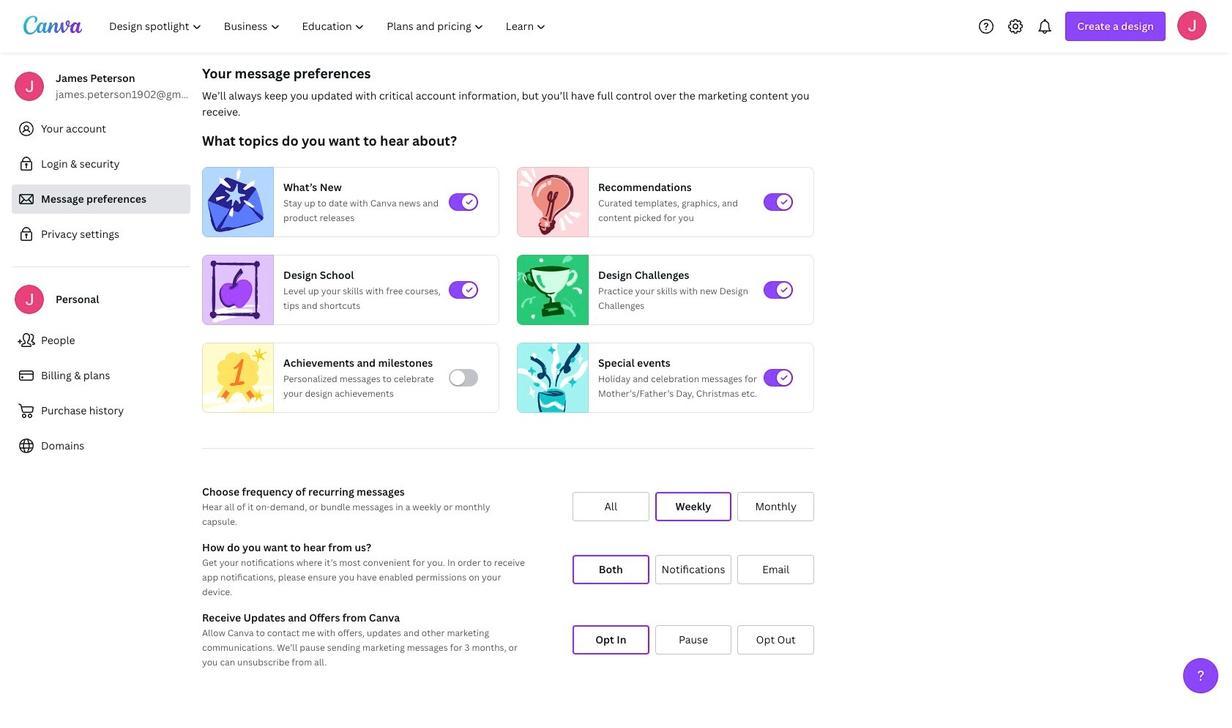 Task type: vqa. For each thing, say whether or not it's contained in the screenshot.
Topic image
yes



Task type: locate. For each thing, give the bounding box(es) containing it.
topic image
[[203, 167, 267, 237], [518, 167, 582, 237], [203, 255, 267, 325], [518, 255, 582, 325], [203, 340, 273, 416], [518, 340, 588, 416]]

james peterson image
[[1178, 11, 1207, 40]]

None button
[[573, 492, 650, 522], [655, 492, 732, 522], [738, 492, 815, 522], [573, 555, 650, 585], [655, 555, 732, 585], [738, 555, 815, 585], [573, 626, 650, 655], [655, 626, 732, 655], [738, 626, 815, 655], [573, 492, 650, 522], [655, 492, 732, 522], [738, 492, 815, 522], [573, 555, 650, 585], [655, 555, 732, 585], [738, 555, 815, 585], [573, 626, 650, 655], [655, 626, 732, 655], [738, 626, 815, 655]]



Task type: describe. For each thing, give the bounding box(es) containing it.
top level navigation element
[[100, 12, 559, 41]]



